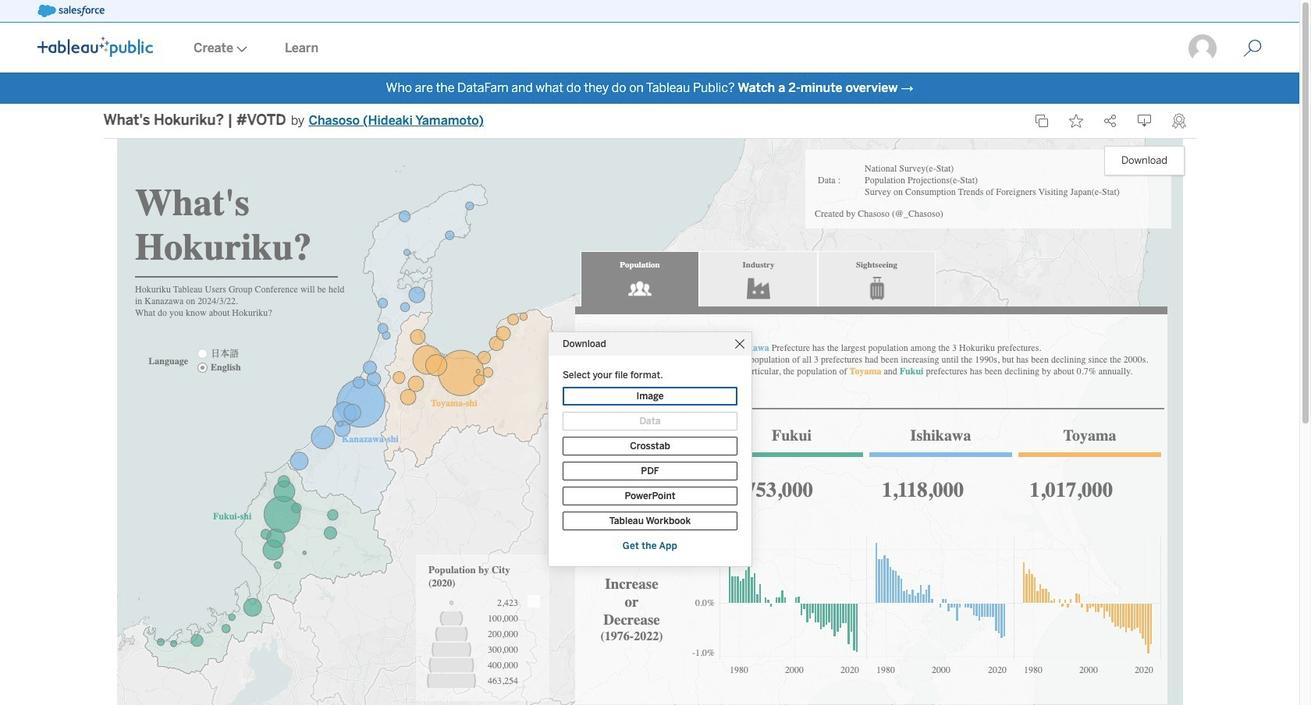 Task type: vqa. For each thing, say whether or not it's contained in the screenshot.
RECENT ACTIVITY heading at the left
no



Task type: describe. For each thing, give the bounding box(es) containing it.
make a copy image
[[1035, 114, 1049, 128]]

create image
[[233, 46, 248, 52]]



Task type: locate. For each thing, give the bounding box(es) containing it.
nominate for viz of the day image
[[1173, 113, 1187, 129]]

logo image
[[37, 37, 153, 57]]

tara.schultz image
[[1188, 33, 1219, 64]]

favorite button image
[[1069, 114, 1083, 128]]

salesforce logo image
[[37, 5, 104, 17]]

go to search image
[[1225, 39, 1281, 58]]



